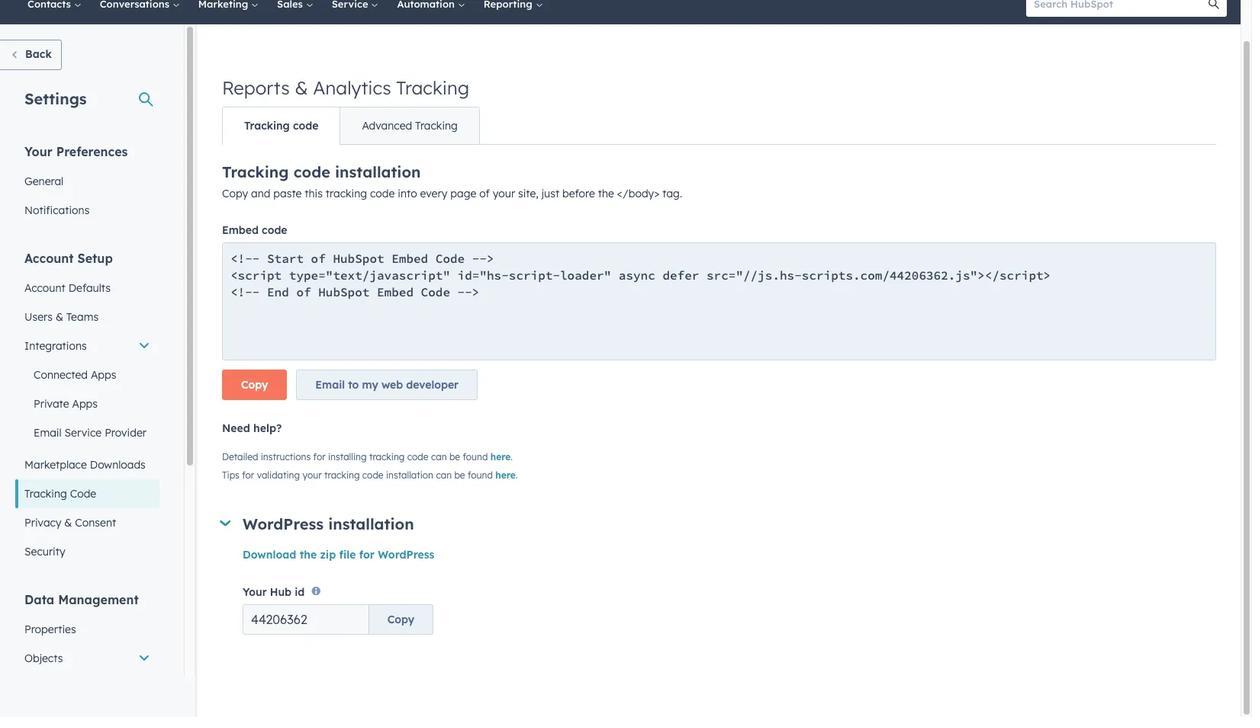 Task type: vqa. For each thing, say whether or not it's contained in the screenshot.
Tracking related to Tracking code installation Copy and paste this tracking code into every page of your site, just before the </body> tag.
yes



Task type: locate. For each thing, give the bounding box(es) containing it.
& right the users
[[56, 311, 63, 324]]

& for analytics
[[295, 76, 308, 99]]

email left to
[[315, 378, 345, 392]]

connected
[[34, 369, 88, 382]]

0 vertical spatial apps
[[91, 369, 116, 382]]

1 horizontal spatial the
[[598, 187, 614, 201]]

1 vertical spatial &
[[56, 311, 63, 324]]

2 vertical spatial &
[[64, 517, 72, 530]]

apps
[[91, 369, 116, 382], [72, 398, 98, 411]]

tracking inside 'tracking code installation copy and paste this tracking code into every page of your site, just before the </body> tag.'
[[222, 163, 289, 182]]

defaults
[[68, 282, 111, 295]]

0 horizontal spatial &
[[56, 311, 63, 324]]

your left hub
[[243, 586, 267, 600]]

0 vertical spatial your
[[24, 144, 53, 159]]

0 horizontal spatial email
[[34, 427, 62, 440]]

1 horizontal spatial email
[[315, 378, 345, 392]]

code inside tracking code link
[[293, 119, 318, 133]]

can
[[431, 452, 447, 463], [436, 470, 452, 481]]

your inside 'tracking code installation copy and paste this tracking code into every page of your site, just before the </body> tag.'
[[493, 187, 515, 201]]

email inside button
[[315, 378, 345, 392]]

every
[[420, 187, 447, 201]]

copy button
[[222, 370, 287, 401], [369, 605, 433, 636]]

& up tracking code link
[[295, 76, 308, 99]]

found
[[463, 452, 488, 463], [468, 470, 493, 481]]

0 vertical spatial copy button
[[222, 370, 287, 401]]

tracking for tracking code
[[244, 119, 290, 133]]

Your Hub id text field
[[243, 605, 369, 636]]

privacy
[[24, 517, 61, 530]]

users & teams link
[[15, 303, 159, 332]]

2 vertical spatial for
[[359, 549, 375, 562]]

users
[[24, 311, 53, 324]]

the right before
[[598, 187, 614, 201]]

1 account from the top
[[24, 251, 74, 266]]

your up general
[[24, 144, 53, 159]]

zip
[[320, 549, 336, 562]]

download the zip file for wordpress link
[[243, 549, 434, 562]]

email down private
[[34, 427, 62, 440]]

tracking code link
[[15, 480, 159, 509]]

1 vertical spatial copy button
[[369, 605, 433, 636]]

& right privacy
[[64, 517, 72, 530]]

1 vertical spatial tracking
[[369, 452, 405, 463]]

<!-- Start of HubSpot Embed Code --> <script type="text/javascript" id="hs-script-loader" async defer src="//js.hs-scripts.com/44206362.js"></script> <!-- End of HubSpot Embed Code --> text field
[[222, 243, 1216, 361]]

0 vertical spatial email
[[315, 378, 345, 392]]

1 vertical spatial wordpress
[[378, 549, 434, 562]]

1 vertical spatial the
[[300, 549, 317, 562]]

1 vertical spatial found
[[468, 470, 493, 481]]

1 horizontal spatial your
[[243, 586, 267, 600]]

email for email service provider
[[34, 427, 62, 440]]

1 vertical spatial account
[[24, 282, 65, 295]]

tracking right advanced
[[415, 119, 458, 133]]

account up account defaults
[[24, 251, 74, 266]]

1 vertical spatial for
[[242, 470, 254, 481]]

0 vertical spatial &
[[295, 76, 308, 99]]

tag.
[[662, 187, 682, 201]]

for left the installing
[[313, 452, 326, 463]]

tracking code
[[244, 119, 318, 133]]

help?
[[253, 422, 282, 436]]

0 horizontal spatial copy button
[[222, 370, 287, 401]]

0 horizontal spatial your
[[302, 470, 322, 481]]

into
[[398, 187, 417, 201]]

your
[[24, 144, 53, 159], [243, 586, 267, 600]]

apps up service
[[72, 398, 98, 411]]

privacy & consent link
[[15, 509, 159, 538]]

apps for private apps
[[72, 398, 98, 411]]

0 vertical spatial account
[[24, 251, 74, 266]]

for right tips
[[242, 470, 254, 481]]

&
[[295, 76, 308, 99], [56, 311, 63, 324], [64, 517, 72, 530]]

site,
[[518, 187, 539, 201]]

1 vertical spatial copy
[[241, 378, 268, 392]]

1 vertical spatial .
[[516, 470, 518, 481]]

for
[[313, 452, 326, 463], [242, 470, 254, 481], [359, 549, 375, 562]]

setup
[[77, 251, 113, 266]]

1 horizontal spatial &
[[64, 517, 72, 530]]

wordpress up download
[[243, 515, 324, 534]]

account setup element
[[15, 250, 159, 567]]

the left zip
[[300, 549, 317, 562]]

validating
[[257, 470, 300, 481]]

integrations button
[[15, 332, 159, 361]]

tracking inside 'tracking code installation copy and paste this tracking code into every page of your site, just before the </body> tag.'
[[326, 187, 367, 201]]

your preferences element
[[15, 143, 159, 225]]

2 vertical spatial tracking
[[324, 470, 360, 481]]

to
[[348, 378, 359, 392]]

installing
[[328, 452, 367, 463]]

0 vertical spatial copy
[[222, 187, 248, 201]]

tracking down reports at top left
[[244, 119, 290, 133]]

account
[[24, 251, 74, 266], [24, 282, 65, 295]]

0 vertical spatial installation
[[335, 163, 421, 182]]

1 horizontal spatial wordpress
[[378, 549, 434, 562]]

private
[[34, 398, 69, 411]]

0 vertical spatial the
[[598, 187, 614, 201]]

apps down integrations 'button'
[[91, 369, 116, 382]]

0 vertical spatial here link
[[490, 452, 511, 463]]

be
[[449, 452, 460, 463], [454, 470, 465, 481]]

0 vertical spatial your
[[493, 187, 515, 201]]

0 horizontal spatial wordpress
[[243, 515, 324, 534]]

account up the users
[[24, 282, 65, 295]]

properties link
[[15, 616, 159, 645]]

data management element
[[15, 592, 159, 718]]

navigation
[[222, 107, 480, 145]]

1 horizontal spatial your
[[493, 187, 515, 201]]

for right file
[[359, 549, 375, 562]]

your right of
[[493, 187, 515, 201]]

wordpress right file
[[378, 549, 434, 562]]

and
[[251, 187, 270, 201]]

.
[[511, 452, 513, 463], [516, 470, 518, 481]]

the
[[598, 187, 614, 201], [300, 549, 317, 562]]

objects
[[24, 652, 63, 666]]

1 horizontal spatial copy button
[[369, 605, 433, 636]]

1 vertical spatial your
[[243, 586, 267, 600]]

objects button
[[15, 645, 159, 674]]

instructions
[[261, 452, 311, 463]]

general link
[[15, 167, 159, 196]]

here link for detailed instructions for installing tracking code can be found
[[490, 452, 511, 463]]

tracking right this
[[326, 187, 367, 201]]

email
[[315, 378, 345, 392], [34, 427, 62, 440]]

code
[[293, 119, 318, 133], [293, 163, 330, 182], [370, 187, 395, 201], [262, 224, 287, 237], [407, 452, 428, 463], [362, 470, 383, 481]]

copy
[[222, 187, 248, 201], [241, 378, 268, 392], [387, 614, 414, 627]]

1 vertical spatial here link
[[495, 470, 516, 481]]

tracking up privacy
[[24, 488, 67, 501]]

integrations
[[24, 340, 87, 353]]

tips
[[222, 470, 239, 481]]

0 horizontal spatial your
[[24, 144, 53, 159]]

installation
[[335, 163, 421, 182], [386, 470, 433, 481], [328, 515, 414, 534]]

0 vertical spatial here
[[490, 452, 511, 463]]

0 vertical spatial for
[[313, 452, 326, 463]]

1 vertical spatial installation
[[386, 470, 433, 481]]

2 horizontal spatial &
[[295, 76, 308, 99]]

0 vertical spatial tracking
[[326, 187, 367, 201]]

2 account from the top
[[24, 282, 65, 295]]

1 vertical spatial email
[[34, 427, 62, 440]]

settings
[[24, 89, 87, 108]]

provider
[[105, 427, 146, 440]]

1 vertical spatial apps
[[72, 398, 98, 411]]

data
[[24, 593, 54, 608]]

1 vertical spatial your
[[302, 470, 322, 481]]

teams
[[66, 311, 98, 324]]

installation inside 'tracking code installation copy and paste this tracking code into every page of your site, just before the </body> tag.'
[[335, 163, 421, 182]]

of
[[479, 187, 490, 201]]

tracking up and
[[222, 163, 289, 182]]

tracking
[[396, 76, 469, 99], [244, 119, 290, 133], [415, 119, 458, 133], [222, 163, 289, 182], [24, 488, 67, 501]]

tracking down the installing
[[324, 470, 360, 481]]

tracking inside account setup element
[[24, 488, 67, 501]]

email inside 'link'
[[34, 427, 62, 440]]

email service provider
[[34, 427, 146, 440]]

1 vertical spatial here
[[495, 470, 516, 481]]

embed code element
[[222, 243, 1216, 410]]

tracking for tracking code
[[24, 488, 67, 501]]

& for consent
[[64, 517, 72, 530]]

2 horizontal spatial for
[[359, 549, 375, 562]]

code down reports & analytics tracking
[[293, 119, 318, 133]]

0 vertical spatial .
[[511, 452, 513, 463]]

here link
[[490, 452, 511, 463], [495, 470, 516, 481]]

tracking right the installing
[[369, 452, 405, 463]]

your down instructions
[[302, 470, 322, 481]]

wordpress
[[243, 515, 324, 534], [378, 549, 434, 562]]

navigation containing tracking code
[[222, 107, 480, 145]]

& inside 'link'
[[56, 311, 63, 324]]



Task type: describe. For each thing, give the bounding box(es) containing it.
code down the installing
[[362, 470, 383, 481]]

1 vertical spatial be
[[454, 470, 465, 481]]

paste
[[273, 187, 302, 201]]

data management
[[24, 593, 139, 608]]

wordpress installation button
[[219, 515, 1216, 534]]

& for teams
[[56, 311, 63, 324]]

back
[[25, 47, 52, 61]]

developer
[[406, 378, 459, 392]]

account setup
[[24, 251, 113, 266]]

code
[[70, 488, 96, 501]]

embed
[[222, 224, 259, 237]]

email to my web developer
[[315, 378, 459, 392]]

0 horizontal spatial .
[[511, 452, 513, 463]]

file
[[339, 549, 356, 562]]

1 vertical spatial can
[[436, 470, 452, 481]]

code right embed
[[262, 224, 287, 237]]

0 horizontal spatial for
[[242, 470, 254, 481]]

properties
[[24, 623, 76, 637]]

back link
[[0, 40, 62, 70]]

code left into
[[370, 187, 395, 201]]

hub
[[270, 586, 291, 600]]

users & teams
[[24, 311, 98, 324]]

private apps
[[34, 398, 98, 411]]

notifications
[[24, 204, 90, 217]]

2 vertical spatial copy
[[387, 614, 414, 627]]

0 vertical spatial found
[[463, 452, 488, 463]]

your preferences
[[24, 144, 128, 159]]

marketplace downloads
[[24, 459, 146, 472]]

copy inside the embed code element
[[241, 378, 268, 392]]

preferences
[[56, 144, 128, 159]]

wordpress installation
[[243, 515, 414, 534]]

code right the installing
[[407, 452, 428, 463]]

tracking up advanced tracking
[[396, 76, 469, 99]]

</body>
[[617, 187, 660, 201]]

my
[[362, 378, 378, 392]]

your for your preferences
[[24, 144, 53, 159]]

account defaults
[[24, 282, 111, 295]]

analytics
[[313, 76, 391, 99]]

installation inside detailed instructions for installing tracking code can be found here . tips for validating your tracking code installation can be found here .
[[386, 470, 433, 481]]

reports
[[222, 76, 290, 99]]

apps for connected apps
[[91, 369, 116, 382]]

caret image
[[220, 521, 231, 527]]

tracking code link
[[223, 108, 340, 144]]

this
[[305, 187, 323, 201]]

general
[[24, 175, 64, 188]]

privacy & consent
[[24, 517, 116, 530]]

copy button inside the embed code element
[[222, 370, 287, 401]]

account defaults link
[[15, 274, 159, 303]]

notifications link
[[15, 196, 159, 225]]

advanced
[[362, 119, 412, 133]]

download the zip file for wordpress
[[243, 549, 434, 562]]

your for your hub id
[[243, 586, 267, 600]]

the inside 'tracking code installation copy and paste this tracking code into every page of your site, just before the </body> tag.'
[[598, 187, 614, 201]]

connected apps link
[[15, 361, 159, 390]]

account for account defaults
[[24, 282, 65, 295]]

before
[[562, 187, 595, 201]]

your inside detailed instructions for installing tracking code can be found here . tips for validating your tracking code installation can be found here .
[[302, 470, 322, 481]]

copy inside 'tracking code installation copy and paste this tracking code into every page of your site, just before the </body> tag.'
[[222, 187, 248, 201]]

reports & analytics tracking
[[222, 76, 469, 99]]

private apps link
[[15, 390, 159, 419]]

id
[[295, 586, 305, 600]]

tracking code
[[24, 488, 96, 501]]

1 horizontal spatial for
[[313, 452, 326, 463]]

advanced tracking
[[362, 119, 458, 133]]

need help?
[[222, 422, 282, 436]]

embed code
[[222, 224, 287, 237]]

email to my web developer button
[[296, 370, 478, 401]]

management
[[58, 593, 139, 608]]

service
[[64, 427, 102, 440]]

search image
[[1209, 0, 1219, 9]]

web
[[381, 378, 403, 392]]

Search HubSpot search field
[[1026, 0, 1213, 17]]

security
[[24, 546, 65, 559]]

detailed
[[222, 452, 258, 463]]

email service provider link
[[15, 419, 159, 448]]

0 vertical spatial be
[[449, 452, 460, 463]]

tracking for tracking code installation copy and paste this tracking code into every page of your site, just before the </body> tag.
[[222, 163, 289, 182]]

email for email to my web developer
[[315, 378, 345, 392]]

detailed instructions for installing tracking code can be found here . tips for validating your tracking code installation can be found here .
[[222, 452, 518, 481]]

here link for tips for validating your tracking code installation can be found
[[495, 470, 516, 481]]

0 vertical spatial can
[[431, 452, 447, 463]]

page
[[450, 187, 476, 201]]

tracking code installation copy and paste this tracking code into every page of your site, just before the </body> tag.
[[222, 163, 682, 201]]

account for account setup
[[24, 251, 74, 266]]

downloads
[[90, 459, 146, 472]]

code up this
[[293, 163, 330, 182]]

search button
[[1201, 0, 1227, 17]]

consent
[[75, 517, 116, 530]]

0 horizontal spatial the
[[300, 549, 317, 562]]

2 vertical spatial installation
[[328, 515, 414, 534]]

download
[[243, 549, 296, 562]]

connected apps
[[34, 369, 116, 382]]

your hub id
[[243, 586, 305, 600]]

marketplace downloads link
[[15, 451, 159, 480]]

1 horizontal spatial .
[[516, 470, 518, 481]]

0 vertical spatial wordpress
[[243, 515, 324, 534]]

security link
[[15, 538, 159, 567]]

advanced tracking link
[[340, 108, 479, 144]]

marketplace
[[24, 459, 87, 472]]

need
[[222, 422, 250, 436]]

just
[[542, 187, 559, 201]]



